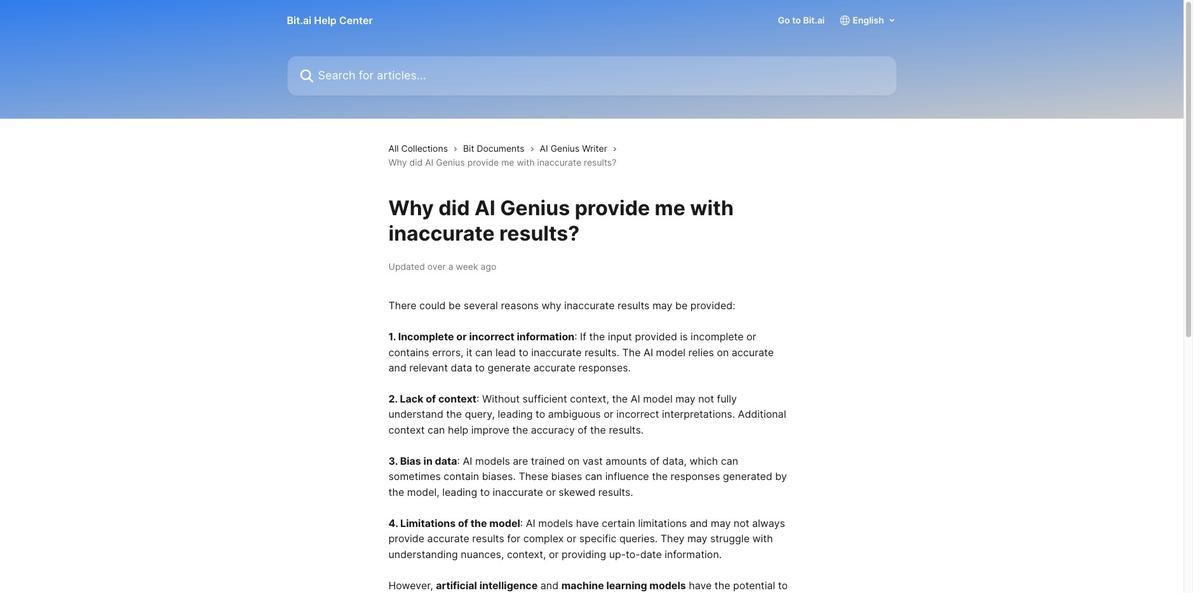 Task type: vqa. For each thing, say whether or not it's contained in the screenshot.
2. Lack of context
yes



Task type: locate. For each thing, give the bounding box(es) containing it.
context inside the : without sufficient context, the ai model may not fully understand the query, leading to ambiguous or incorrect interpretations. additional context can help improve the accuracy of the results.
[[389, 424, 425, 436]]

may inside the : without sufficient context, the ai model may not fully understand the query, leading to ambiguous or incorrect interpretations. additional context can help improve the accuracy of the results.
[[676, 393, 696, 405]]

may up the struggle
[[711, 517, 731, 530]]

2 horizontal spatial and
[[690, 517, 708, 530]]

to down sufficient at the left of the page
[[536, 408, 545, 421]]

results. up the amounts
[[609, 424, 644, 436]]

inaccurate
[[537, 157, 581, 168], [389, 221, 495, 246], [564, 299, 615, 312], [531, 346, 582, 359], [493, 486, 543, 499]]

0 vertical spatial results?
[[584, 157, 617, 168]]

0 vertical spatial why did ai genius provide me with inaccurate results?
[[389, 157, 617, 168]]

be
[[449, 299, 461, 312], [675, 299, 688, 312]]

bit.ai help center
[[287, 14, 373, 27]]

can up the generated
[[721, 455, 738, 468]]

or
[[456, 330, 467, 343], [747, 330, 757, 343], [604, 408, 614, 421], [546, 486, 556, 499], [567, 533, 577, 545], [549, 548, 559, 561]]

1 vertical spatial leading
[[442, 486, 477, 499]]

incorrect inside the : without sufficient context, the ai model may not fully understand the query, leading to ambiguous or incorrect interpretations. additional context can help improve the accuracy of the results.
[[616, 408, 659, 421]]

why up updated
[[389, 195, 434, 220]]

1 horizontal spatial be
[[675, 299, 688, 312]]

data right in
[[435, 455, 457, 468]]

incorrect up lead
[[469, 330, 515, 343]]

2. lack of context
[[389, 393, 477, 405]]

leading down without
[[498, 408, 533, 421]]

results?
[[584, 157, 617, 168], [500, 221, 580, 246]]

0 horizontal spatial context,
[[507, 548, 546, 561]]

may up the interpretations.
[[676, 393, 696, 405]]

1 vertical spatial data
[[435, 455, 457, 468]]

there could be several reasons why inaccurate results may be provided:
[[389, 299, 736, 312]]

0 horizontal spatial have
[[576, 517, 599, 530]]

1 vertical spatial and
[[690, 517, 708, 530]]

and up information.
[[690, 517, 708, 530]]

on down incomplete
[[717, 346, 729, 359]]

0 horizontal spatial incorrect
[[469, 330, 515, 343]]

2.
[[389, 393, 398, 405]]

0 horizontal spatial be
[[449, 299, 461, 312]]

incorrect
[[469, 330, 515, 343], [616, 408, 659, 421]]

genius
[[551, 143, 580, 154], [436, 157, 465, 168], [500, 195, 570, 220]]

1 horizontal spatial bit.ai
[[803, 15, 825, 25]]

not up the interpretations.
[[698, 393, 714, 405]]

0 horizontal spatial with
[[517, 157, 535, 168]]

with inside : ai models have certain limitations and may not always provide accurate results for complex or specific queries. they may struggle with understanding nuances, context, or providing up-to-date information.
[[753, 533, 773, 545]]

accurate down incomplete
[[732, 346, 774, 359]]

and down contains
[[389, 362, 407, 374]]

0 horizontal spatial provide
[[389, 533, 425, 545]]

results. up the responses.
[[585, 346, 620, 359]]

: inside : ai models are trained on vast amounts of data, which can sometimes contain biases. these biases can influence the responses generated by the model, leading to inaccurate or skewed results.
[[457, 455, 460, 468]]

not for fully
[[698, 393, 714, 405]]

errors,
[[432, 346, 464, 359]]

1 vertical spatial provide
[[575, 195, 650, 220]]

2 vertical spatial provide
[[389, 533, 425, 545]]

models inside : ai models have certain limitations and may not always provide accurate results for complex or specific queries. they may struggle with understanding nuances, context, or providing up-to-date information.
[[538, 517, 573, 530]]

model up for
[[489, 517, 520, 530]]

the inside have the potential to
[[715, 579, 730, 592]]

leading inside the : without sufficient context, the ai model may not fully understand the query, leading to ambiguous or incorrect interpretations. additional context can help improve the accuracy of the results.
[[498, 408, 533, 421]]

go to bit.ai
[[778, 15, 825, 25]]

0 vertical spatial context,
[[570, 393, 609, 405]]

0 vertical spatial results.
[[585, 346, 620, 359]]

: up the contain
[[457, 455, 460, 468]]

ai inside the : without sufficient context, the ai model may not fully understand the query, leading to ambiguous or incorrect interpretations. additional context can help improve the accuracy of the results.
[[631, 393, 640, 405]]

1 horizontal spatial provide
[[467, 157, 499, 168]]

not inside the : without sufficient context, the ai model may not fully understand the query, leading to ambiguous or incorrect interpretations. additional context can help improve the accuracy of the results.
[[698, 393, 714, 405]]

me
[[501, 157, 514, 168], [655, 195, 686, 220]]

the left potential on the right
[[715, 579, 730, 592]]

0 vertical spatial accurate
[[732, 346, 774, 359]]

ago
[[481, 261, 496, 272]]

0 vertical spatial data
[[451, 362, 472, 374]]

1 vertical spatial results
[[472, 533, 504, 545]]

1 vertical spatial have
[[689, 579, 712, 592]]

0 horizontal spatial me
[[501, 157, 514, 168]]

center
[[339, 14, 373, 27]]

: inside the : without sufficient context, the ai model may not fully understand the query, leading to ambiguous or incorrect interpretations. additional context can help improve the accuracy of the results.
[[477, 393, 479, 405]]

model,
[[407, 486, 440, 499]]

bit.ai
[[287, 14, 312, 27], [803, 15, 825, 25]]

: left if
[[575, 330, 577, 343]]

provide down "4."
[[389, 533, 425, 545]]

1 horizontal spatial did
[[439, 195, 470, 220]]

skewed
[[559, 486, 596, 499]]

date
[[640, 548, 662, 561]]

on inside : ai models are trained on vast amounts of data, which can sometimes contain biases. these biases can influence the responses generated by the model, leading to inaccurate or skewed results.
[[568, 455, 580, 468]]

english
[[853, 15, 884, 25]]

1 horizontal spatial context,
[[570, 393, 609, 405]]

0 horizontal spatial not
[[698, 393, 714, 405]]

: inside : ai models have certain limitations and may not always provide accurate results for complex or specific queries. they may struggle with understanding nuances, context, or providing up-to-date information.
[[520, 517, 523, 530]]

queries.
[[620, 533, 658, 545]]

why did ai genius provide me with inaccurate results?
[[389, 157, 617, 168], [389, 195, 734, 246]]

2 why from the top
[[389, 195, 434, 220]]

leading down the contain
[[442, 486, 477, 499]]

1 vertical spatial me
[[655, 195, 686, 220]]

be up is
[[675, 299, 688, 312]]

1 vertical spatial accurate
[[534, 362, 576, 374]]

of down the ambiguous
[[578, 424, 588, 436]]

of right limitations
[[458, 517, 468, 530]]

0 vertical spatial model
[[656, 346, 686, 359]]

0 vertical spatial not
[[698, 393, 714, 405]]

4. limitations of the model
[[389, 517, 520, 530]]

have up specific
[[576, 517, 599, 530]]

1 vertical spatial on
[[568, 455, 580, 468]]

can left help
[[428, 424, 445, 436]]

is
[[680, 330, 688, 343]]

results up input
[[618, 299, 650, 312]]

2 horizontal spatial with
[[753, 533, 773, 545]]

0 horizontal spatial leading
[[442, 486, 477, 499]]

sometimes
[[389, 470, 441, 483]]

0 horizontal spatial models
[[475, 455, 510, 468]]

always
[[752, 517, 785, 530]]

provide down the writer
[[575, 195, 650, 220]]

without
[[482, 393, 520, 405]]

0 vertical spatial leading
[[498, 408, 533, 421]]

have inside have the potential to
[[689, 579, 712, 592]]

of left the data,
[[650, 455, 660, 468]]

0 vertical spatial me
[[501, 157, 514, 168]]

1 vertical spatial context,
[[507, 548, 546, 561]]

models down the "date"
[[650, 579, 686, 592]]

models up complex
[[538, 517, 573, 530]]

context, inside the : without sufficient context, the ai model may not fully understand the query, leading to ambiguous or incorrect interpretations. additional context can help improve the accuracy of the results.
[[570, 393, 609, 405]]

context down understand
[[389, 424, 425, 436]]

the up nuances,
[[471, 517, 487, 530]]

context up 'query,' at bottom left
[[438, 393, 477, 405]]

1 horizontal spatial results
[[618, 299, 650, 312]]

if
[[580, 330, 587, 343]]

specific
[[579, 533, 617, 545]]

1 vertical spatial genius
[[436, 157, 465, 168]]

1 horizontal spatial models
[[538, 517, 573, 530]]

ai up complex
[[526, 517, 536, 530]]

on
[[717, 346, 729, 359], [568, 455, 580, 468]]

0 vertical spatial incorrect
[[469, 330, 515, 343]]

incomplete
[[691, 330, 744, 343]]

not
[[698, 393, 714, 405], [734, 517, 750, 530]]

2 vertical spatial accurate
[[427, 533, 469, 545]]

not inside : ai models have certain limitations and may not always provide accurate results for complex or specific queries. they may struggle with understanding nuances, context, or providing up-to-date information.
[[734, 517, 750, 530]]

models inside : ai models are trained on vast amounts of data, which can sometimes contain biases. these biases can influence the responses generated by the model, leading to inaccurate or skewed results.
[[475, 455, 510, 468]]

ai right the at right
[[644, 346, 653, 359]]

0 vertical spatial why
[[389, 157, 407, 168]]

: if the input provided is incomplete or contains errors, it can lead to inaccurate results. the ai model relies on accurate and relevant data to generate accurate responses.
[[389, 330, 777, 374]]

did up a
[[439, 195, 470, 220]]

be right could on the left bottom of page
[[449, 299, 461, 312]]

Search for articles... text field
[[287, 56, 897, 96]]

the down the ambiguous
[[590, 424, 606, 436]]

model up the interpretations.
[[643, 393, 673, 405]]

are
[[513, 455, 528, 468]]

0 horizontal spatial and
[[389, 362, 407, 374]]

1 vertical spatial did
[[439, 195, 470, 220]]

ai down collections
[[425, 157, 434, 168]]

2 vertical spatial models
[[650, 579, 686, 592]]

2 horizontal spatial models
[[650, 579, 686, 592]]

may
[[653, 299, 673, 312], [676, 393, 696, 405], [711, 517, 731, 530], [687, 533, 708, 545]]

1 horizontal spatial accurate
[[534, 362, 576, 374]]

provide down bit documents
[[467, 157, 499, 168]]

and left machine
[[541, 579, 559, 592]]

to down biases.
[[480, 486, 490, 499]]

and inside : if the input provided is incomplete or contains errors, it can lead to inaccurate results. the ai model relies on accurate and relevant data to generate accurate responses.
[[389, 362, 407, 374]]

: inside : if the input provided is incomplete or contains errors, it can lead to inaccurate results. the ai model relies on accurate and relevant data to generate accurate responses.
[[575, 330, 577, 343]]

1 horizontal spatial not
[[734, 517, 750, 530]]

or right incomplete
[[747, 330, 757, 343]]

provide
[[467, 157, 499, 168], [575, 195, 650, 220], [389, 533, 425, 545]]

context, up the ambiguous
[[570, 393, 609, 405]]

the down sometimes
[[389, 486, 404, 499]]

0 vertical spatial did
[[410, 157, 423, 168]]

model down is
[[656, 346, 686, 359]]

the right if
[[589, 330, 605, 343]]

or right the ambiguous
[[604, 408, 614, 421]]

can inside : if the input provided is incomplete or contains errors, it can lead to inaccurate results. the ai model relies on accurate and relevant data to generate accurate responses.
[[475, 346, 493, 359]]

2 vertical spatial and
[[541, 579, 559, 592]]

ai genius writer
[[540, 143, 607, 154]]

biases.
[[482, 470, 516, 483]]

results. down influence
[[598, 486, 633, 499]]

accurate down 4. limitations of the model
[[427, 533, 469, 545]]

models
[[475, 455, 510, 468], [538, 517, 573, 530], [650, 579, 686, 592]]

additional
[[738, 408, 786, 421]]

1 horizontal spatial have
[[689, 579, 712, 592]]

1 vertical spatial why
[[389, 195, 434, 220]]

1 vertical spatial model
[[643, 393, 673, 405]]

0 horizontal spatial accurate
[[427, 533, 469, 545]]

bit.ai left help
[[287, 14, 312, 27]]

1 vertical spatial context
[[389, 424, 425, 436]]

why
[[389, 157, 407, 168], [389, 195, 434, 220]]

ai inside : ai models have certain limitations and may not always provide accurate results for complex or specific queries. they may struggle with understanding nuances, context, or providing up-to-date information.
[[526, 517, 536, 530]]

struggle
[[710, 533, 750, 545]]

ai up the contain
[[463, 455, 472, 468]]

model inside : if the input provided is incomplete or contains errors, it can lead to inaccurate results. the ai model relies on accurate and relevant data to generate accurate responses.
[[656, 346, 686, 359]]

0 horizontal spatial did
[[410, 157, 423, 168]]

1.
[[389, 330, 396, 343]]

can right it
[[475, 346, 493, 359]]

2 vertical spatial results.
[[598, 486, 633, 499]]

inaccurate down information
[[531, 346, 582, 359]]

2 vertical spatial with
[[753, 533, 773, 545]]

complex
[[523, 533, 564, 545]]

1 vertical spatial models
[[538, 517, 573, 530]]

results. inside : if the input provided is incomplete or contains errors, it can lead to inaccurate results. the ai model relies on accurate and relevant data to generate accurate responses.
[[585, 346, 620, 359]]

: up 'query,' at bottom left
[[477, 393, 479, 405]]

go
[[778, 15, 790, 25]]

: without sufficient context, the ai model may not fully understand the query, leading to ambiguous or incorrect interpretations. additional context can help improve the accuracy of the results.
[[389, 393, 789, 436]]

0 vertical spatial and
[[389, 362, 407, 374]]

results up nuances,
[[472, 533, 504, 545]]

on inside : if the input provided is incomplete or contains errors, it can lead to inaccurate results. the ai model relies on accurate and relevant data to generate accurate responses.
[[717, 346, 729, 359]]

to-
[[626, 548, 640, 561]]

understand
[[389, 408, 443, 421]]

2 horizontal spatial accurate
[[732, 346, 774, 359]]

did down all collections
[[410, 157, 423, 168]]

0 horizontal spatial context
[[389, 424, 425, 436]]

for
[[507, 533, 521, 545]]

: for 1. incomplete or incorrect information
[[575, 330, 577, 343]]

models up biases.
[[475, 455, 510, 468]]

1 horizontal spatial incorrect
[[616, 408, 659, 421]]

1 horizontal spatial context
[[438, 393, 477, 405]]

1 vertical spatial results.
[[609, 424, 644, 436]]

1 horizontal spatial results?
[[584, 157, 617, 168]]

0 horizontal spatial results
[[472, 533, 504, 545]]

why down all
[[389, 157, 407, 168]]

provided:
[[691, 299, 736, 312]]

1 vertical spatial incorrect
[[616, 408, 659, 421]]

1 vertical spatial why did ai genius provide me with inaccurate results?
[[389, 195, 734, 246]]

:
[[575, 330, 577, 343], [477, 393, 479, 405], [457, 455, 460, 468], [520, 517, 523, 530]]

on up biases
[[568, 455, 580, 468]]

2 vertical spatial genius
[[500, 195, 570, 220]]

context, down for
[[507, 548, 546, 561]]

contains
[[389, 346, 429, 359]]

the up help
[[446, 408, 462, 421]]

with
[[517, 157, 535, 168], [690, 195, 734, 220], [753, 533, 773, 545]]

: up for
[[520, 517, 523, 530]]

inaccurate down these
[[493, 486, 543, 499]]

or inside the : without sufficient context, the ai model may not fully understand the query, leading to ambiguous or incorrect interpretations. additional context can help improve the accuracy of the results.
[[604, 408, 614, 421]]

context, inside : ai models have certain limitations and may not always provide accurate results for complex or specific queries. they may struggle with understanding nuances, context, or providing up-to-date information.
[[507, 548, 546, 561]]

bit.ai right go
[[803, 15, 825, 25]]

week
[[456, 261, 478, 272]]

3. bias in data
[[389, 455, 457, 468]]

not up the struggle
[[734, 517, 750, 530]]

ai down the responses.
[[631, 393, 640, 405]]

information.
[[665, 548, 722, 561]]

or down biases
[[546, 486, 556, 499]]

1 horizontal spatial leading
[[498, 408, 533, 421]]

updated over a week ago
[[389, 261, 496, 272]]

0 vertical spatial models
[[475, 455, 510, 468]]

1 vertical spatial with
[[690, 195, 734, 220]]

have down information.
[[689, 579, 712, 592]]

1 horizontal spatial with
[[690, 195, 734, 220]]

0 vertical spatial on
[[717, 346, 729, 359]]

the inside : if the input provided is incomplete or contains errors, it can lead to inaccurate results. the ai model relies on accurate and relevant data to generate accurate responses.
[[589, 330, 605, 343]]

to right potential on the right
[[778, 579, 788, 592]]

accurate down information
[[534, 362, 576, 374]]

0 horizontal spatial results?
[[500, 221, 580, 246]]

1 vertical spatial not
[[734, 517, 750, 530]]

1 be from the left
[[449, 299, 461, 312]]

documents
[[477, 143, 525, 154]]

data down it
[[451, 362, 472, 374]]

1 horizontal spatial on
[[717, 346, 729, 359]]

inaccurate inside : if the input provided is incomplete or contains errors, it can lead to inaccurate results. the ai model relies on accurate and relevant data to generate accurate responses.
[[531, 346, 582, 359]]

incorrect up the amounts
[[616, 408, 659, 421]]

why
[[542, 299, 561, 312]]

provided
[[635, 330, 677, 343]]

0 vertical spatial have
[[576, 517, 599, 530]]

0 horizontal spatial on
[[568, 455, 580, 468]]

inaccurate up "updated over a week ago"
[[389, 221, 495, 246]]



Task type: describe. For each thing, give the bounding box(es) containing it.
relevant
[[409, 362, 448, 374]]

0 vertical spatial provide
[[467, 157, 499, 168]]

: for 3. bias in data
[[457, 455, 460, 468]]

results. inside : ai models are trained on vast amounts of data, which can sometimes contain biases. these biases can influence the responses generated by the model, leading to inaccurate or skewed results.
[[598, 486, 633, 499]]

provide inside : ai models have certain limitations and may not always provide accurate results for complex or specific queries. they may struggle with understanding nuances, context, or providing up-to-date information.
[[389, 533, 425, 545]]

not for always
[[734, 517, 750, 530]]

0 vertical spatial results
[[618, 299, 650, 312]]

may up provided
[[653, 299, 673, 312]]

results. inside the : without sufficient context, the ai model may not fully understand the query, leading to ambiguous or incorrect interpretations. additional context can help improve the accuracy of the results.
[[609, 424, 644, 436]]

2 be from the left
[[675, 299, 688, 312]]

model inside the : without sufficient context, the ai model may not fully understand the query, leading to ambiguous or incorrect interpretations. additional context can help improve the accuracy of the results.
[[643, 393, 673, 405]]

ai right documents
[[540, 143, 548, 154]]

relies
[[689, 346, 714, 359]]

intelligence
[[480, 579, 538, 592]]

limitations
[[400, 517, 456, 530]]

fully
[[717, 393, 737, 405]]

incomplete
[[398, 330, 454, 343]]

in
[[424, 455, 433, 468]]

however,
[[389, 579, 433, 592]]

contain
[[444, 470, 479, 483]]

these
[[519, 470, 548, 483]]

: ai models have certain limitations and may not always provide accurate results for complex or specific queries. they may struggle with understanding nuances, context, or providing up-to-date information.
[[389, 517, 788, 561]]

understanding
[[389, 548, 458, 561]]

2 horizontal spatial provide
[[575, 195, 650, 220]]

it
[[466, 346, 473, 359]]

or up providing
[[567, 533, 577, 545]]

the
[[622, 346, 641, 359]]

amounts
[[606, 455, 647, 468]]

accuracy
[[531, 424, 575, 436]]

interpretations.
[[662, 408, 735, 421]]

generate
[[488, 362, 531, 374]]

1 vertical spatial results?
[[500, 221, 580, 246]]

can down 'vast'
[[585, 470, 603, 483]]

limitations
[[638, 517, 687, 530]]

several
[[464, 299, 498, 312]]

responses.
[[579, 362, 631, 374]]

0 vertical spatial with
[[517, 157, 535, 168]]

data inside : if the input provided is incomplete or contains errors, it can lead to inaccurate results. the ai model relies on accurate and relevant data to generate accurate responses.
[[451, 362, 472, 374]]

4.
[[389, 517, 398, 530]]

to inside have the potential to
[[778, 579, 788, 592]]

the right the 'improve'
[[512, 424, 528, 436]]

collections
[[401, 143, 448, 154]]

inaccurate inside : ai models are trained on vast amounts of data, which can sometimes contain biases. these biases can influence the responses generated by the model, leading to inaccurate or skewed results.
[[493, 486, 543, 499]]

bias
[[400, 455, 421, 468]]

data,
[[663, 455, 687, 468]]

bit documents link
[[463, 142, 530, 156]]

information
[[517, 330, 575, 343]]

or inside : ai models are trained on vast amounts of data, which can sometimes contain biases. these biases can influence the responses generated by the model, leading to inaccurate or skewed results.
[[546, 486, 556, 499]]

learning
[[606, 579, 647, 592]]

or down complex
[[549, 548, 559, 561]]

have the potential to
[[389, 579, 791, 593]]

of inside the : without sufficient context, the ai model may not fully understand the query, leading to ambiguous or incorrect interpretations. additional context can help improve the accuracy of the results.
[[578, 424, 588, 436]]

models for complex
[[538, 517, 573, 530]]

may up information.
[[687, 533, 708, 545]]

of right the lack
[[426, 393, 436, 405]]

ambiguous
[[548, 408, 601, 421]]

0 horizontal spatial bit.ai
[[287, 14, 312, 27]]

: for 2. lack of context
[[477, 393, 479, 405]]

of inside : ai models are trained on vast amounts of data, which can sometimes contain biases. these biases can influence the responses generated by the model, leading to inaccurate or skewed results.
[[650, 455, 660, 468]]

results inside : ai models have certain limitations and may not always provide accurate results for complex or specific queries. they may struggle with understanding nuances, context, or providing up-to-date information.
[[472, 533, 504, 545]]

ai inside : if the input provided is incomplete or contains errors, it can lead to inaccurate results. the ai model relies on accurate and relevant data to generate accurate responses.
[[644, 346, 653, 359]]

to inside the : without sufficient context, the ai model may not fully understand the query, leading to ambiguous or incorrect interpretations. additional context can help improve the accuracy of the results.
[[536, 408, 545, 421]]

help
[[314, 14, 337, 27]]

providing
[[562, 548, 606, 561]]

0 vertical spatial context
[[438, 393, 477, 405]]

inaccurate down ai genius writer
[[537, 157, 581, 168]]

leading inside : ai models are trained on vast amounts of data, which can sometimes contain biases. these biases can influence the responses generated by the model, leading to inaccurate or skewed results.
[[442, 486, 477, 499]]

responses
[[671, 470, 720, 483]]

or inside : if the input provided is incomplete or contains errors, it can lead to inaccurate results. the ai model relies on accurate and relevant data to generate accurate responses.
[[747, 330, 757, 343]]

to left generate
[[475, 362, 485, 374]]

machine
[[561, 579, 604, 592]]

ai genius writer link
[[540, 142, 612, 156]]

to right lead
[[519, 346, 529, 359]]

they
[[661, 533, 685, 545]]

lack
[[400, 393, 424, 405]]

or up it
[[456, 330, 467, 343]]

2 why did ai genius provide me with inaccurate results? from the top
[[389, 195, 734, 246]]

bit documents
[[463, 143, 525, 154]]

biases
[[551, 470, 582, 483]]

1. incomplete or incorrect information
[[389, 330, 575, 343]]

potential
[[733, 579, 775, 592]]

over
[[428, 261, 446, 272]]

input
[[608, 330, 632, 343]]

artificial
[[436, 579, 477, 592]]

2 vertical spatial model
[[489, 517, 520, 530]]

help
[[448, 424, 468, 436]]

by
[[775, 470, 787, 483]]

bit
[[463, 143, 474, 154]]

a
[[448, 261, 453, 272]]

the down the responses.
[[612, 393, 628, 405]]

all
[[389, 143, 399, 154]]

to inside : ai models are trained on vast amounts of data, which can sometimes contain biases. these biases can influence the responses generated by the model, leading to inaccurate or skewed results.
[[480, 486, 490, 499]]

trained
[[531, 455, 565, 468]]

generated
[[723, 470, 773, 483]]

1 horizontal spatial and
[[541, 579, 559, 592]]

certain
[[602, 517, 635, 530]]

go to bit.ai link
[[778, 15, 825, 25]]

updated
[[389, 261, 425, 272]]

influence
[[605, 470, 649, 483]]

writer
[[582, 143, 607, 154]]

reasons
[[501, 299, 539, 312]]

: for 4. limitations of the model
[[520, 517, 523, 530]]

1 why did ai genius provide me with inaccurate results? from the top
[[389, 157, 617, 168]]

there
[[389, 299, 417, 312]]

inaccurate up if
[[564, 299, 615, 312]]

have inside : ai models have certain limitations and may not always provide accurate results for complex or specific queries. they may struggle with understanding nuances, context, or providing up-to-date information.
[[576, 517, 599, 530]]

ai up ago
[[475, 195, 496, 220]]

query,
[[465, 408, 495, 421]]

can inside the : without sufficient context, the ai model may not fully understand the query, leading to ambiguous or incorrect interpretations. additional context can help improve the accuracy of the results.
[[428, 424, 445, 436]]

however, artificial intelligence and machine learning models
[[389, 579, 686, 592]]

models for biases.
[[475, 455, 510, 468]]

improve
[[471, 424, 510, 436]]

the down the data,
[[652, 470, 668, 483]]

all collections
[[389, 143, 448, 154]]

and inside : ai models have certain limitations and may not always provide accurate results for complex or specific queries. they may struggle with understanding nuances, context, or providing up-to-date information.
[[690, 517, 708, 530]]

could
[[419, 299, 446, 312]]

1 why from the top
[[389, 157, 407, 168]]

: ai models are trained on vast amounts of data, which can sometimes contain biases. these biases can influence the responses generated by the model, leading to inaccurate or skewed results.
[[389, 455, 790, 499]]

ai inside : ai models are trained on vast amounts of data, which can sometimes contain biases. these biases can influence the responses generated by the model, leading to inaccurate or skewed results.
[[463, 455, 472, 468]]

nuances,
[[461, 548, 504, 561]]

accurate inside : ai models have certain limitations and may not always provide accurate results for complex or specific queries. they may struggle with understanding nuances, context, or providing up-to-date information.
[[427, 533, 469, 545]]

1 horizontal spatial me
[[655, 195, 686, 220]]

0 vertical spatial genius
[[551, 143, 580, 154]]

to right go
[[792, 15, 801, 25]]

3.
[[389, 455, 398, 468]]



